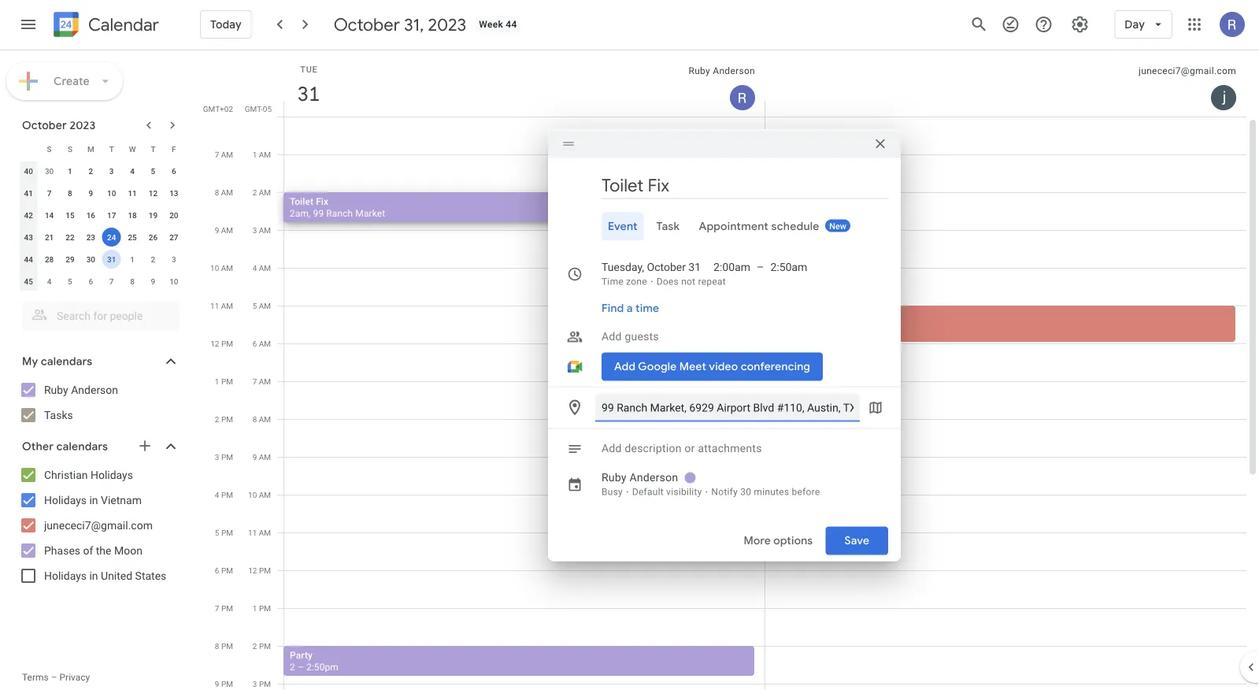 Task type: locate. For each thing, give the bounding box(es) containing it.
terms link
[[22, 672, 49, 683]]

october for october 31, 2023
[[334, 13, 400, 35]]

1 vertical spatial calendars
[[56, 440, 108, 454]]

0 horizontal spatial 10 am
[[210, 263, 233, 273]]

2 horizontal spatial ruby
[[689, 65, 711, 76]]

24 cell
[[101, 226, 122, 248]]

7 am down 6 am
[[253, 377, 271, 386]]

2 in from the top
[[89, 569, 98, 582]]

2 t from the left
[[151, 144, 156, 154]]

31 right 30 element
[[107, 254, 116, 264]]

0 horizontal spatial junececi7@gmail.com
[[44, 519, 153, 532]]

3 am
[[253, 225, 271, 235]]

christian
[[44, 468, 88, 481]]

15
[[66, 210, 75, 220]]

8 am down 6 am
[[253, 414, 271, 424]]

7 right 41
[[47, 188, 52, 198]]

7 up 8 pm
[[215, 603, 219, 613]]

None search field
[[0, 295, 195, 330]]

1
[[253, 150, 257, 159], [68, 166, 72, 176], [130, 254, 135, 264], [215, 377, 219, 386], [253, 603, 257, 613]]

6 down 5 am
[[253, 339, 257, 348]]

calendars for other calendars
[[56, 440, 108, 454]]

1 vertical spatial 7 am
[[253, 377, 271, 386]]

0 vertical spatial calendars
[[41, 355, 92, 369]]

gmt-
[[245, 104, 263, 113]]

october for october 2023
[[22, 118, 67, 132]]

3
[[109, 166, 114, 176], [253, 225, 257, 235], [172, 254, 176, 264], [215, 452, 219, 462], [253, 679, 257, 689]]

1 vertical spatial holidays
[[44, 494, 87, 507]]

0 horizontal spatial –
[[51, 672, 57, 683]]

5 up 6 pm
[[215, 528, 219, 537]]

7 am left 1 am
[[215, 150, 233, 159]]

3 up 4 pm
[[215, 452, 219, 462]]

0 horizontal spatial 12
[[149, 188, 158, 198]]

8 up 15 element
[[68, 188, 72, 198]]

0 vertical spatial anderson
[[713, 65, 755, 76]]

1 horizontal spatial 8 am
[[253, 414, 271, 424]]

30 right "notify"
[[741, 486, 752, 497]]

11 am
[[210, 301, 233, 310], [248, 528, 271, 537]]

17 element
[[102, 206, 121, 225]]

1 horizontal spatial 30
[[86, 254, 95, 264]]

24
[[107, 232, 116, 242]]

row group
[[18, 160, 184, 292]]

cell
[[284, 117, 766, 690], [765, 117, 1247, 690]]

0 horizontal spatial s
[[47, 144, 52, 154]]

3 up 4 am
[[253, 225, 257, 235]]

2 down the party
[[290, 661, 295, 672]]

or
[[685, 442, 695, 455]]

0 vertical spatial 9 am
[[215, 225, 233, 235]]

4 up 5 pm
[[215, 490, 219, 499]]

tab list
[[561, 212, 889, 241]]

30 inside 30 element
[[86, 254, 95, 264]]

10 am left 4 am
[[210, 263, 233, 273]]

1 horizontal spatial 1 pm
[[253, 603, 271, 613]]

1 horizontal spatial anderson
[[630, 471, 679, 484]]

10 am right 4 pm
[[248, 490, 271, 499]]

1 horizontal spatial –
[[298, 661, 304, 672]]

time zone
[[602, 276, 647, 287]]

row
[[277, 117, 1247, 690], [18, 138, 184, 160], [18, 160, 184, 182], [18, 182, 184, 204], [18, 204, 184, 226], [18, 226, 184, 248], [18, 248, 184, 270], [18, 270, 184, 292]]

10 left 11 element
[[107, 188, 116, 198]]

0 vertical spatial 2023
[[428, 13, 467, 35]]

0 vertical spatial 12 pm
[[211, 339, 233, 348]]

8 am left the 2 am
[[215, 187, 233, 197]]

2 right 8 pm
[[253, 641, 257, 651]]

junececi7@gmail.com down day dropdown button at the right top of the page
[[1139, 65, 1237, 76]]

0 vertical spatial 44
[[506, 19, 517, 30]]

holidays in united states
[[44, 569, 166, 582]]

1 horizontal spatial junececi7@gmail.com
[[1139, 65, 1237, 76]]

2 right november 1 "element"
[[151, 254, 155, 264]]

30
[[45, 166, 54, 176], [86, 254, 95, 264], [741, 486, 752, 497]]

Location text field
[[602, 393, 854, 422]]

3 pm right 9 pm
[[253, 679, 271, 689]]

0 vertical spatial ruby
[[689, 65, 711, 76]]

11 right 10 element
[[128, 188, 137, 198]]

2 down m
[[89, 166, 93, 176]]

junececi7@gmail.com
[[1139, 65, 1237, 76], [44, 519, 153, 532]]

6
[[172, 166, 176, 176], [89, 277, 93, 286], [253, 339, 257, 348], [215, 566, 219, 575]]

28
[[45, 254, 54, 264]]

8 pm
[[215, 641, 233, 651]]

0 horizontal spatial 31
[[107, 254, 116, 264]]

8 am
[[215, 187, 233, 197], [253, 414, 271, 424]]

3 pm up 4 pm
[[215, 452, 233, 462]]

22
[[66, 232, 75, 242]]

t right m
[[109, 144, 114, 154]]

2:50pm
[[306, 661, 339, 672]]

junececi7@gmail.com up phases of the moon
[[44, 519, 153, 532]]

gmt-05
[[245, 104, 272, 113]]

0 horizontal spatial 2023
[[70, 118, 96, 132]]

0 horizontal spatial ruby
[[44, 383, 68, 396]]

phases of the moon
[[44, 544, 142, 557]]

1 horizontal spatial 11 am
[[248, 528, 271, 537]]

tuesday, october 31 element
[[291, 76, 327, 112]]

november 6 element
[[81, 272, 100, 291]]

in down christian holidays
[[89, 494, 98, 507]]

1 vertical spatial anderson
[[71, 383, 118, 396]]

4 pm
[[215, 490, 233, 499]]

1 horizontal spatial 3 pm
[[253, 679, 271, 689]]

6 down 5 pm
[[215, 566, 219, 575]]

my calendars list
[[3, 377, 195, 428]]

other calendars
[[22, 440, 108, 454]]

17
[[107, 210, 116, 220]]

4 for 4 pm
[[215, 490, 219, 499]]

1 inside "element"
[[130, 254, 135, 264]]

– for 2:50am
[[757, 261, 765, 274]]

11 right 5 pm
[[248, 528, 257, 537]]

october 31, 2023
[[334, 13, 467, 35]]

42
[[24, 210, 33, 220]]

1 horizontal spatial t
[[151, 144, 156, 154]]

1 vertical spatial 44
[[24, 254, 33, 264]]

12 right 11 element
[[149, 188, 158, 198]]

t right the w
[[151, 144, 156, 154]]

1 vertical spatial 8 am
[[253, 414, 271, 424]]

add left description at the bottom of page
[[602, 442, 622, 455]]

2 pm right 8 pm
[[253, 641, 271, 651]]

calendars right my
[[41, 355, 92, 369]]

1 vertical spatial 12
[[211, 339, 219, 348]]

schedule
[[772, 219, 820, 234]]

2 vertical spatial 12
[[248, 566, 257, 575]]

0 vertical spatial add
[[602, 330, 622, 343]]

0 horizontal spatial anderson
[[71, 383, 118, 396]]

4
[[130, 166, 135, 176], [253, 263, 257, 273], [47, 277, 52, 286], [215, 490, 219, 499]]

description
[[625, 442, 682, 455]]

add other calendars image
[[137, 438, 153, 454]]

1 vertical spatial october
[[22, 118, 67, 132]]

in for united
[[89, 569, 98, 582]]

0 horizontal spatial 2 pm
[[215, 414, 233, 424]]

31 up does not repeat
[[689, 261, 701, 274]]

day button
[[1115, 6, 1173, 43]]

christian holidays
[[44, 468, 133, 481]]

7 am
[[215, 150, 233, 159], [253, 377, 271, 386]]

1 t from the left
[[109, 144, 114, 154]]

1 add from the top
[[602, 330, 622, 343]]

44
[[506, 19, 517, 30], [24, 254, 33, 264]]

0 vertical spatial 11
[[128, 188, 137, 198]]

2 pm up 4 pm
[[215, 414, 233, 424]]

8 down 6 am
[[253, 414, 257, 424]]

1 horizontal spatial 10 am
[[248, 490, 271, 499]]

31 element
[[102, 250, 121, 269]]

2am
[[290, 208, 309, 219]]

29 element
[[61, 250, 80, 269]]

11 left 5 am
[[210, 301, 219, 310]]

8 up 9 pm
[[215, 641, 219, 651]]

7 down 6 am
[[253, 377, 257, 386]]

0 vertical spatial 1 pm
[[215, 377, 233, 386]]

23 element
[[81, 228, 100, 247]]

1 horizontal spatial 7 am
[[253, 377, 271, 386]]

1 horizontal spatial 44
[[506, 19, 517, 30]]

4 am
[[253, 263, 271, 273]]

october up does
[[647, 261, 686, 274]]

2 add from the top
[[602, 442, 622, 455]]

1 horizontal spatial october
[[334, 13, 400, 35]]

0 horizontal spatial 44
[[24, 254, 33, 264]]

4 down the "3 am"
[[253, 263, 257, 273]]

1 horizontal spatial ruby
[[602, 471, 627, 484]]

2 down 1 am
[[253, 187, 257, 197]]

ranch
[[326, 208, 353, 219]]

in left united
[[89, 569, 98, 582]]

5 up 6 am
[[253, 301, 257, 310]]

2 am
[[253, 187, 271, 197]]

add for add guests
[[602, 330, 622, 343]]

october up september 30 element
[[22, 118, 67, 132]]

november 10 element
[[164, 272, 183, 291]]

2 inside november 2 element
[[151, 254, 155, 264]]

september 30 element
[[40, 161, 59, 180]]

add down find
[[602, 330, 622, 343]]

1 vertical spatial add
[[602, 442, 622, 455]]

18
[[128, 210, 137, 220]]

2023 right 31,
[[428, 13, 467, 35]]

19 element
[[144, 206, 163, 225]]

– down the party
[[298, 661, 304, 672]]

2 vertical spatial ruby
[[602, 471, 627, 484]]

30 right the 40
[[45, 166, 54, 176]]

in
[[89, 494, 98, 507], [89, 569, 98, 582]]

0 horizontal spatial 11
[[128, 188, 137, 198]]

event button
[[602, 212, 644, 241]]

13 element
[[164, 184, 183, 202]]

1 vertical spatial ruby
[[44, 383, 68, 396]]

1 pm
[[215, 377, 233, 386], [253, 603, 271, 613]]

row containing 45
[[18, 270, 184, 292]]

12 inside 'row'
[[149, 188, 158, 198]]

44 right week
[[506, 19, 517, 30]]

5 up 12 element
[[151, 166, 155, 176]]

12 right 6 pm
[[248, 566, 257, 575]]

0 horizontal spatial 1 pm
[[215, 377, 233, 386]]

2 horizontal spatial –
[[757, 261, 765, 274]]

1 vertical spatial 11 am
[[248, 528, 271, 537]]

0 horizontal spatial t
[[109, 144, 114, 154]]

0 horizontal spatial 11 am
[[210, 301, 233, 310]]

october left 31,
[[334, 13, 400, 35]]

calendars inside dropdown button
[[41, 355, 92, 369]]

ruby inside my calendars list
[[44, 383, 68, 396]]

1 vertical spatial 2 pm
[[253, 641, 271, 651]]

s left m
[[68, 144, 72, 154]]

7 pm
[[215, 603, 233, 613]]

12 pm right 6 pm
[[248, 566, 271, 575]]

– inside party 2 – 2:50pm
[[298, 661, 304, 672]]

2 vertical spatial holidays
[[44, 569, 87, 582]]

0 horizontal spatial 12 pm
[[211, 339, 233, 348]]

31 cell
[[101, 248, 122, 270]]

6 inside the november 6 element
[[89, 277, 93, 286]]

0 horizontal spatial 30
[[45, 166, 54, 176]]

notify
[[712, 486, 738, 497]]

6 for 6 pm
[[215, 566, 219, 575]]

2 horizontal spatial ruby anderson
[[689, 65, 755, 76]]

0 vertical spatial 2 pm
[[215, 414, 233, 424]]

0 vertical spatial holidays
[[91, 468, 133, 481]]

6 for 6 am
[[253, 339, 257, 348]]

11
[[128, 188, 137, 198], [210, 301, 219, 310], [248, 528, 257, 537]]

3 right 9 pm
[[253, 679, 257, 689]]

1 horizontal spatial 9 am
[[253, 452, 271, 462]]

1 s from the left
[[47, 144, 52, 154]]

new
[[830, 221, 847, 231]]

november 4 element
[[40, 272, 59, 291]]

ruby anderson inside my calendars list
[[44, 383, 118, 396]]

calendars for my calendars
[[41, 355, 92, 369]]

anderson
[[713, 65, 755, 76], [71, 383, 118, 396], [630, 471, 679, 484]]

– right '2:00am'
[[757, 261, 765, 274]]

2 vertical spatial 11
[[248, 528, 257, 537]]

22 element
[[61, 228, 80, 247]]

5 for 5 am
[[253, 301, 257, 310]]

row containing toilet fix
[[277, 117, 1247, 690]]

busy
[[602, 486, 623, 497]]

0 horizontal spatial ruby anderson
[[44, 383, 118, 396]]

1 horizontal spatial 31
[[297, 81, 319, 107]]

0 horizontal spatial 8 am
[[215, 187, 233, 197]]

6 for the november 6 element in the top left of the page
[[89, 277, 93, 286]]

2 horizontal spatial 12
[[248, 566, 257, 575]]

0 horizontal spatial october
[[22, 118, 67, 132]]

cell containing toilet fix
[[284, 117, 766, 690]]

holidays down phases
[[44, 569, 87, 582]]

31 column header
[[284, 50, 766, 117]]

8 right 13 element
[[215, 187, 219, 197]]

44 left 28
[[24, 254, 33, 264]]

0 vertical spatial 12
[[149, 188, 158, 198]]

add inside dropdown button
[[602, 330, 622, 343]]

2 vertical spatial 30
[[741, 486, 752, 497]]

4 left november 5 element
[[47, 277, 52, 286]]

row containing 44
[[18, 248, 184, 270]]

30 inside september 30 element
[[45, 166, 54, 176]]

fix
[[316, 196, 329, 207]]

05
[[263, 104, 272, 113]]

1 vertical spatial 11
[[210, 301, 219, 310]]

task button
[[650, 212, 687, 241]]

calendars up christian holidays
[[56, 440, 108, 454]]

0 vertical spatial junececi7@gmail.com
[[1139, 65, 1237, 76]]

30 right 29 element
[[86, 254, 95, 264]]

2 horizontal spatial anderson
[[713, 65, 755, 76]]

november 7 element
[[102, 272, 121, 291]]

12 left 6 am
[[211, 339, 219, 348]]

11 element
[[123, 184, 142, 202]]

row group containing 40
[[18, 160, 184, 292]]

8 left november 9 element
[[130, 277, 135, 286]]

find
[[602, 301, 624, 316]]

1 horizontal spatial 2023
[[428, 13, 467, 35]]

holidays down christian
[[44, 494, 87, 507]]

99
[[313, 208, 324, 219]]

10
[[107, 188, 116, 198], [210, 263, 219, 273], [169, 277, 178, 286], [248, 490, 257, 499]]

1 cell from the left
[[284, 117, 766, 690]]

moon
[[114, 544, 142, 557]]

– right terms on the bottom left
[[51, 672, 57, 683]]

24, today element
[[102, 228, 121, 247]]

11 am right 5 pm
[[248, 528, 271, 537]]

day
[[1125, 17, 1145, 32]]

pm
[[221, 339, 233, 348], [221, 377, 233, 386], [221, 414, 233, 424], [221, 452, 233, 462], [221, 490, 233, 499], [221, 528, 233, 537], [221, 566, 233, 575], [259, 566, 271, 575], [221, 603, 233, 613], [259, 603, 271, 613], [221, 641, 233, 651], [259, 641, 271, 651], [221, 679, 233, 689], [259, 679, 271, 689]]

5 left the november 6 element in the top left of the page
[[68, 277, 72, 286]]

s up september 30 element
[[47, 144, 52, 154]]

appointment
[[699, 219, 769, 234]]

1 vertical spatial junececi7@gmail.com
[[44, 519, 153, 532]]

junececi7@gmail.com inside column header
[[1139, 65, 1237, 76]]

12 pm left 6 am
[[211, 339, 233, 348]]

holidays for holidays in united states
[[44, 569, 87, 582]]

1 vertical spatial 1 pm
[[253, 603, 271, 613]]

october
[[334, 13, 400, 35], [22, 118, 67, 132], [647, 261, 686, 274]]

10 right november 9 element
[[169, 277, 178, 286]]

6 left november 7 element on the left of page
[[89, 277, 93, 286]]

0 vertical spatial in
[[89, 494, 98, 507]]

16
[[86, 210, 95, 220]]

43
[[24, 232, 33, 242]]

other calendars list
[[3, 462, 195, 588]]

time
[[602, 276, 624, 287]]

0 horizontal spatial 7 am
[[215, 150, 233, 159]]

calendars inside dropdown button
[[56, 440, 108, 454]]

t
[[109, 144, 114, 154], [151, 144, 156, 154]]

31 down tue
[[297, 81, 319, 107]]

1 horizontal spatial 12 pm
[[248, 566, 271, 575]]

0 vertical spatial 30
[[45, 166, 54, 176]]

holidays up vietnam
[[91, 468, 133, 481]]

1 in from the top
[[89, 494, 98, 507]]

2 horizontal spatial october
[[647, 261, 686, 274]]

row containing 43
[[18, 226, 184, 248]]

main drawer image
[[19, 15, 38, 34]]

11 am left 5 am
[[210, 301, 233, 310]]

3 up 10 element
[[109, 166, 114, 176]]

2 vertical spatial ruby anderson
[[602, 471, 679, 484]]

tuesday,
[[602, 261, 644, 274]]

0 horizontal spatial 3 pm
[[215, 452, 233, 462]]

1 vertical spatial ruby anderson
[[44, 383, 118, 396]]

week
[[479, 19, 503, 30]]

2023 up m
[[70, 118, 96, 132]]

1 horizontal spatial s
[[68, 144, 72, 154]]



Task type: describe. For each thing, give the bounding box(es) containing it.
18 element
[[123, 206, 142, 225]]

notify 30 minutes before
[[712, 486, 820, 497]]

add for add description or attachments
[[602, 442, 622, 455]]

states
[[135, 569, 166, 582]]

26 element
[[144, 228, 163, 247]]

2 s from the left
[[68, 144, 72, 154]]

week 44
[[479, 19, 517, 30]]

0 vertical spatial 3 pm
[[215, 452, 233, 462]]

october 2023 grid
[[15, 138, 184, 292]]

21 element
[[40, 228, 59, 247]]

add description or attachments
[[602, 442, 762, 455]]

1 vertical spatial 3 pm
[[253, 679, 271, 689]]

toilet
[[290, 196, 314, 207]]

40
[[24, 166, 33, 176]]

0 vertical spatial 7 am
[[215, 150, 233, 159]]

12 element
[[144, 184, 163, 202]]

2 inside party 2 – 2:50pm
[[290, 661, 295, 672]]

my
[[22, 355, 38, 369]]

25 element
[[123, 228, 142, 247]]

holidays for holidays in vietnam
[[44, 494, 87, 507]]

attachments
[[698, 442, 762, 455]]

privacy
[[59, 672, 90, 683]]

1 horizontal spatial 11
[[210, 301, 219, 310]]

19
[[149, 210, 158, 220]]

45
[[24, 277, 33, 286]]

10 right november 3 element
[[210, 263, 219, 273]]

anderson inside my calendars list
[[71, 383, 118, 396]]

,
[[309, 208, 311, 219]]

november 9 element
[[144, 272, 163, 291]]

of
[[83, 544, 93, 557]]

m
[[87, 144, 94, 154]]

30 for september 30 element
[[45, 166, 54, 176]]

2:00am – 2:50am
[[714, 261, 808, 274]]

41
[[24, 188, 33, 198]]

row containing 42
[[18, 204, 184, 226]]

15 element
[[61, 206, 80, 225]]

repeat
[[698, 276, 726, 287]]

tue 31
[[297, 64, 319, 107]]

44 inside 'row'
[[24, 254, 33, 264]]

november 8 element
[[123, 272, 142, 291]]

a
[[627, 301, 633, 316]]

23
[[86, 232, 95, 242]]

row containing 41
[[18, 182, 184, 204]]

default visibility
[[632, 486, 702, 497]]

phases
[[44, 544, 80, 557]]

zone
[[626, 276, 647, 287]]

1 horizontal spatial ruby anderson
[[602, 471, 679, 484]]

30 element
[[81, 250, 100, 269]]

row inside 31 grid
[[277, 117, 1247, 690]]

toilet fix 2am , 99 ranch market
[[290, 196, 385, 219]]

20 element
[[164, 206, 183, 225]]

6 down f
[[172, 166, 176, 176]]

2 cell from the left
[[765, 117, 1247, 690]]

to element
[[757, 260, 765, 275]]

today
[[210, 17, 242, 32]]

create
[[54, 74, 90, 88]]

7 right the november 6 element in the top left of the page
[[109, 277, 114, 286]]

find a time
[[602, 301, 660, 316]]

27
[[169, 232, 178, 242]]

4 up 11 element
[[130, 166, 135, 176]]

5 am
[[253, 301, 271, 310]]

25
[[128, 232, 137, 242]]

does not repeat
[[657, 276, 726, 287]]

ruby anderson inside 31 column header
[[689, 65, 755, 76]]

add guests button
[[596, 323, 889, 351]]

2 horizontal spatial 31
[[689, 261, 701, 274]]

28 element
[[40, 250, 59, 269]]

tuesday, october 31
[[602, 261, 701, 274]]

terms – privacy
[[22, 672, 90, 683]]

junececi7@gmail.com column header
[[765, 50, 1247, 117]]

w
[[129, 144, 136, 154]]

visibility
[[667, 486, 702, 497]]

tab list containing event
[[561, 212, 889, 241]]

1 am
[[253, 150, 271, 159]]

2:50am
[[771, 261, 808, 274]]

1 vertical spatial 10 am
[[248, 490, 271, 499]]

default
[[632, 486, 664, 497]]

the
[[96, 544, 111, 557]]

0 vertical spatial 8 am
[[215, 187, 233, 197]]

f
[[172, 144, 176, 154]]

6 pm
[[215, 566, 233, 575]]

3 right november 2 element
[[172, 254, 176, 264]]

settings menu image
[[1071, 15, 1090, 34]]

29
[[66, 254, 75, 264]]

united
[[101, 569, 132, 582]]

0 vertical spatial 11 am
[[210, 301, 233, 310]]

appointment schedule
[[699, 219, 820, 234]]

31 inside cell
[[107, 254, 116, 264]]

vietnam
[[101, 494, 142, 507]]

my calendars button
[[3, 349, 195, 374]]

Add title text field
[[602, 174, 889, 197]]

1 vertical spatial 2023
[[70, 118, 96, 132]]

1 horizontal spatial 12
[[211, 339, 219, 348]]

add guests
[[602, 330, 659, 343]]

10 element
[[102, 184, 121, 202]]

create button
[[6, 62, 123, 100]]

0 vertical spatial 10 am
[[210, 263, 233, 273]]

4 for 4 am
[[253, 263, 257, 273]]

16 element
[[81, 206, 100, 225]]

anderson inside 31 column header
[[713, 65, 755, 76]]

time
[[636, 301, 660, 316]]

26
[[149, 232, 158, 242]]

21
[[45, 232, 54, 242]]

junececi7@gmail.com inside other calendars list
[[44, 519, 153, 532]]

calendar
[[88, 14, 159, 36]]

14
[[45, 210, 54, 220]]

14 element
[[40, 206, 59, 225]]

7 right f
[[215, 150, 219, 159]]

november 3 element
[[164, 250, 183, 269]]

find a time button
[[596, 294, 666, 323]]

november 2 element
[[144, 250, 163, 269]]

tue
[[300, 64, 318, 74]]

4 for november 4 element
[[47, 277, 52, 286]]

row containing 40
[[18, 160, 184, 182]]

minutes
[[754, 486, 790, 497]]

2 vertical spatial october
[[647, 261, 686, 274]]

1 vertical spatial 12 pm
[[248, 566, 271, 575]]

8 inside the november 8 element
[[130, 277, 135, 286]]

holidays in vietnam
[[44, 494, 142, 507]]

31,
[[404, 13, 424, 35]]

before
[[792, 486, 820, 497]]

0 horizontal spatial 9 am
[[215, 225, 233, 235]]

31 inside column header
[[297, 81, 319, 107]]

30 for 30 element
[[86, 254, 95, 264]]

Search for people text field
[[32, 302, 170, 330]]

ruby inside 31 column header
[[689, 65, 711, 76]]

in for vietnam
[[89, 494, 98, 507]]

10 right 4 pm
[[248, 490, 257, 499]]

2 horizontal spatial 11
[[248, 528, 257, 537]]

1 horizontal spatial 2 pm
[[253, 641, 271, 651]]

11 inside 11 element
[[128, 188, 137, 198]]

9 pm
[[215, 679, 233, 689]]

2 up 4 pm
[[215, 414, 219, 424]]

party
[[290, 650, 313, 661]]

– for privacy
[[51, 672, 57, 683]]

calendar element
[[50, 9, 159, 43]]

13
[[169, 188, 178, 198]]

5 for november 5 element
[[68, 277, 72, 286]]

row group inside october 2023 grid
[[18, 160, 184, 292]]

2:00am
[[714, 261, 751, 274]]

party 2 – 2:50pm
[[290, 650, 339, 672]]

20
[[169, 210, 178, 220]]

november 5 element
[[61, 272, 80, 291]]

new element
[[826, 219, 851, 232]]

today button
[[200, 6, 252, 43]]

terms
[[22, 672, 49, 683]]

my calendars
[[22, 355, 92, 369]]

27 element
[[164, 228, 183, 247]]

row containing s
[[18, 138, 184, 160]]

other calendars button
[[3, 434, 195, 459]]

2 horizontal spatial 30
[[741, 486, 752, 497]]

5 for 5 pm
[[215, 528, 219, 537]]

tasks
[[44, 408, 73, 421]]

calendar heading
[[85, 14, 159, 36]]

november 1 element
[[123, 250, 142, 269]]

31 grid
[[202, 50, 1260, 690]]

privacy link
[[59, 672, 90, 683]]



Task type: vqa. For each thing, say whether or not it's contained in the screenshot.


